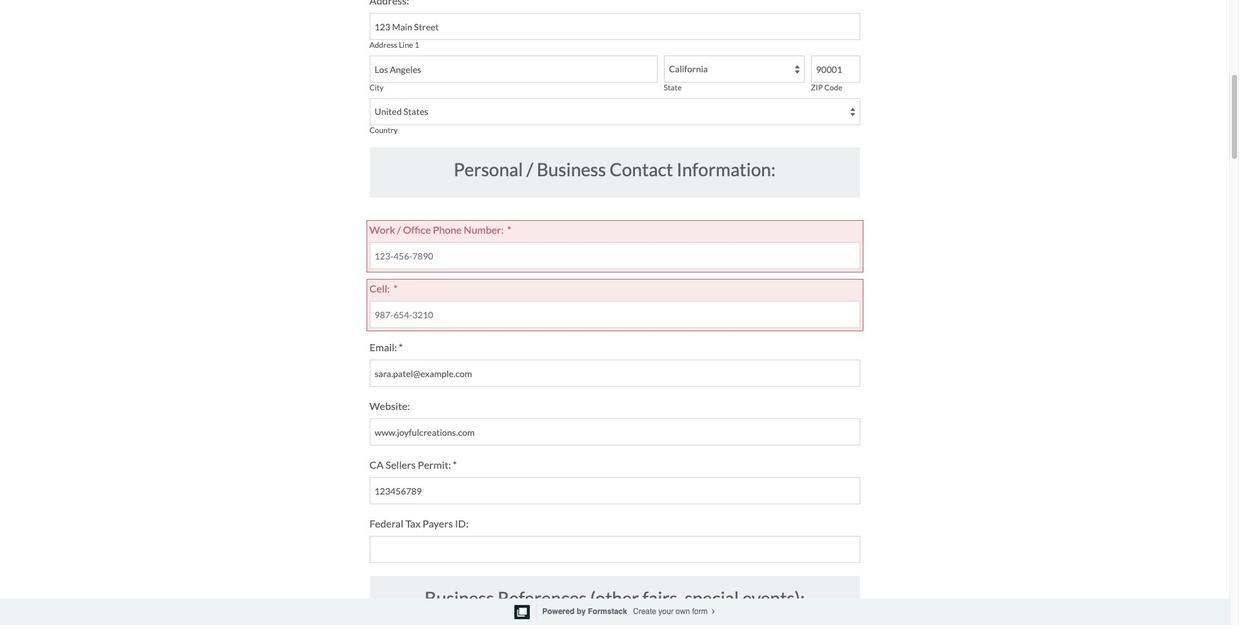 Task type: describe. For each thing, give the bounding box(es) containing it.
Address Line 1 text field
[[370, 13, 860, 40]]



Task type: locate. For each thing, give the bounding box(es) containing it.
None text field
[[370, 418, 860, 446], [370, 477, 860, 504], [370, 536, 860, 563], [370, 418, 860, 446], [370, 477, 860, 504], [370, 536, 860, 563]]

ZIP Code text field
[[811, 56, 860, 83]]

City text field
[[370, 56, 658, 83]]

None email field
[[370, 360, 860, 387]]

None telephone field
[[370, 242, 860, 269], [370, 301, 860, 328], [370, 242, 860, 269], [370, 301, 860, 328]]



